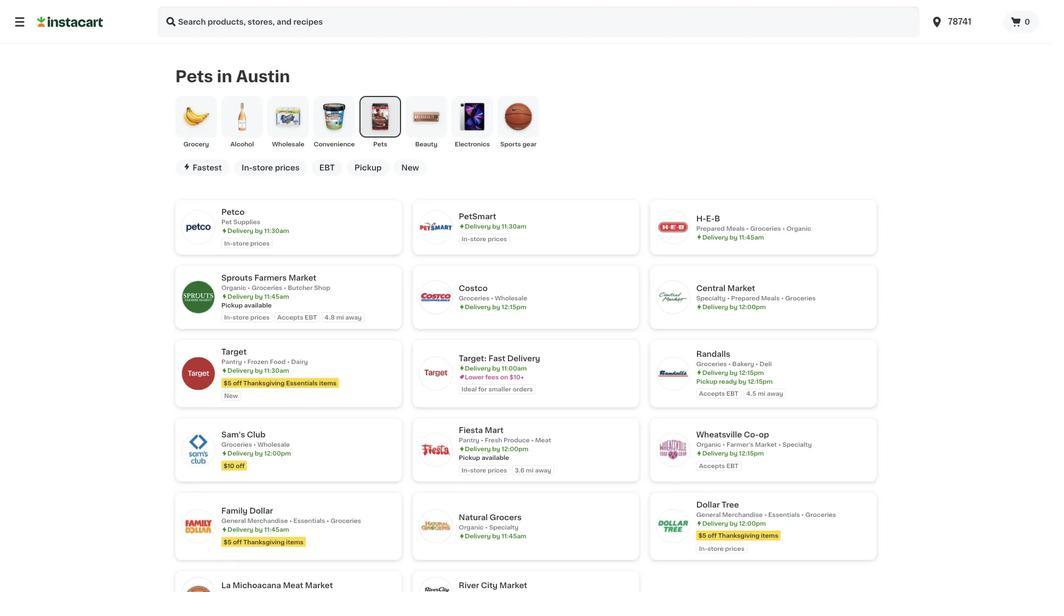Task type: locate. For each thing, give the bounding box(es) containing it.
target:
[[459, 354, 487, 362]]

thanksgiving
[[243, 380, 285, 386], [719, 532, 760, 538], [243, 539, 285, 545]]

2 vertical spatial specialty
[[489, 524, 519, 530]]

by down h-e-b prepared meals • groceries • organic
[[730, 234, 738, 240]]

2 vertical spatial essentials
[[293, 518, 325, 524]]

away right 3.6 on the bottom of page
[[535, 467, 552, 473]]

natural grocers organic • specialty
[[459, 514, 522, 530]]

dollar
[[697, 501, 720, 508], [250, 507, 273, 515]]

1 horizontal spatial pickup available
[[459, 455, 509, 461]]

1 horizontal spatial merchandise
[[723, 511, 763, 517]]

fiesta mart pantry • fresh produce • meat
[[459, 426, 551, 443]]

0 vertical spatial new
[[402, 164, 419, 171]]

accepts down ready
[[699, 391, 725, 397]]

store down petsmart
[[470, 236, 486, 242]]

delivery down frozen
[[227, 367, 253, 373]]

0 horizontal spatial available
[[244, 302, 272, 308]]

tree
[[722, 501, 739, 508]]

delivery down tree
[[703, 520, 728, 526]]

1 horizontal spatial meals
[[761, 295, 780, 301]]

1 vertical spatial accepts
[[699, 391, 725, 397]]

wholesale
[[272, 141, 305, 147], [495, 295, 527, 301], [258, 441, 290, 447]]

costco image
[[420, 281, 452, 314]]

12:15pm
[[502, 304, 527, 310], [739, 370, 764, 376], [748, 378, 773, 384], [739, 450, 764, 456]]

1 vertical spatial pantry
[[459, 437, 480, 443]]

meat right produce
[[535, 437, 551, 443]]

2 vertical spatial wholesale
[[258, 441, 290, 447]]

0 horizontal spatial specialty
[[489, 524, 519, 530]]

1 horizontal spatial $5 off thanksgiving items
[[699, 532, 779, 538]]

off
[[233, 380, 242, 386], [236, 463, 245, 469], [708, 532, 717, 538], [233, 539, 242, 545]]

0 horizontal spatial mi
[[336, 314, 344, 320]]

by down "farmer's"
[[730, 450, 738, 456]]

0 horizontal spatial pantry
[[221, 359, 242, 365]]

$10+
[[510, 374, 524, 380]]

2 vertical spatial accepts ebt
[[699, 463, 739, 469]]

mi
[[336, 314, 344, 320], [758, 391, 766, 397], [526, 467, 534, 473]]

0 vertical spatial merchandise
[[723, 511, 763, 517]]

petsmart
[[459, 213, 496, 220]]

pickup button
[[347, 159, 389, 176]]

12:00pm down the sam's club groceries • wholesale
[[264, 450, 291, 456]]

specialty
[[697, 295, 726, 301], [783, 441, 812, 447], [489, 524, 519, 530]]

prepared inside the central market specialty • prepared meals • groceries
[[731, 295, 760, 301]]

$10 off
[[224, 463, 245, 469]]

• inside costco groceries • wholesale
[[491, 295, 494, 301]]

11:45am for natural grocers
[[502, 533, 527, 539]]

in-store prices down alcohol
[[242, 164, 300, 171]]

meat inside fiesta mart pantry • fresh produce • meat
[[535, 437, 551, 443]]

1 vertical spatial available
[[482, 455, 509, 461]]

b
[[715, 215, 720, 222]]

$10
[[224, 463, 234, 469]]

1 vertical spatial delivery by 12:15pm
[[703, 370, 764, 376]]

general
[[697, 511, 721, 517], [221, 518, 246, 524]]

new up sam's
[[224, 393, 238, 399]]

$5 right the dollar tree image
[[699, 532, 707, 538]]

organic inside natural grocers organic • specialty
[[459, 524, 484, 530]]

for
[[478, 386, 487, 392]]

1 vertical spatial $5 off thanksgiving items
[[224, 539, 304, 545]]

meat right michoacana in the bottom of the page
[[283, 581, 303, 589]]

1 horizontal spatial pantry
[[459, 437, 480, 443]]

0 horizontal spatial pets
[[175, 68, 213, 84]]

0 horizontal spatial dollar
[[250, 507, 273, 515]]

in-store prices down "fresh"
[[462, 467, 507, 473]]

off down target
[[233, 380, 242, 386]]

0 vertical spatial items
[[319, 380, 337, 386]]

meals
[[727, 225, 745, 231], [761, 295, 780, 301]]

away
[[346, 314, 362, 320], [767, 391, 783, 397], [535, 467, 552, 473]]

1 vertical spatial pets
[[373, 141, 387, 147]]

pets inside button
[[373, 141, 387, 147]]

family dollar general merchandise • essentials • groceries
[[221, 507, 361, 524]]

thanksgiving down tree
[[719, 532, 760, 538]]

1 horizontal spatial meat
[[535, 437, 551, 443]]

petco pet supplies
[[221, 208, 260, 225]]

1 horizontal spatial mi
[[526, 467, 534, 473]]

pickup available down "fresh"
[[459, 455, 509, 461]]

1 vertical spatial pickup available
[[459, 455, 509, 461]]

h e b image
[[657, 211, 690, 244]]

ebt left 4.8
[[305, 314, 317, 320]]

by down frozen
[[255, 367, 263, 373]]

•
[[747, 225, 749, 231], [783, 225, 785, 231], [248, 284, 250, 290], [284, 284, 286, 290], [491, 295, 494, 301], [727, 295, 730, 301], [781, 295, 784, 301], [243, 359, 246, 365], [287, 359, 290, 365], [729, 361, 731, 367], [756, 361, 758, 367], [481, 437, 484, 443], [531, 437, 534, 443], [254, 441, 256, 447], [723, 441, 725, 447], [779, 441, 781, 447], [765, 511, 767, 517], [802, 511, 804, 517], [290, 518, 292, 524], [327, 518, 329, 524], [485, 524, 488, 530]]

groceries inside family dollar general merchandise • essentials • groceries
[[331, 518, 361, 524]]

pickup right ebt 'button'
[[355, 164, 382, 171]]

None search field
[[158, 7, 920, 37]]

delivery by 12:15pm for wheatsville co-op
[[703, 450, 764, 456]]

0 vertical spatial $5 off thanksgiving items
[[699, 532, 779, 538]]

0 horizontal spatial merchandise
[[247, 518, 288, 524]]

0 vertical spatial $5
[[224, 380, 232, 386]]

prices inside button
[[275, 164, 300, 171]]

1 vertical spatial accepts ebt
[[699, 391, 739, 397]]

12:00pm down the central market specialty • prepared meals • groceries
[[739, 304, 766, 310]]

78741 button
[[924, 7, 1003, 37], [931, 7, 997, 37]]

fastest
[[193, 164, 222, 171]]

central market image
[[657, 281, 690, 314]]

1 horizontal spatial dollar
[[697, 501, 720, 508]]

new button
[[394, 159, 427, 176]]

mi for fiesta mart
[[526, 467, 534, 473]]

delivery
[[465, 223, 491, 229], [227, 228, 253, 234], [703, 234, 728, 240], [227, 293, 253, 299], [465, 304, 491, 310], [703, 304, 728, 310], [507, 354, 540, 362], [465, 365, 491, 371], [227, 367, 253, 373], [703, 370, 728, 376], [465, 446, 491, 452], [227, 450, 253, 456], [703, 450, 728, 456], [703, 520, 728, 526], [227, 527, 253, 533], [465, 533, 491, 539]]

1 horizontal spatial pets
[[373, 141, 387, 147]]

general inside family dollar general merchandise • essentials • groceries
[[221, 518, 246, 524]]

delivery by 11:45am down family
[[227, 527, 289, 533]]

1 vertical spatial thanksgiving
[[719, 532, 760, 538]]

2 horizontal spatial items
[[761, 532, 779, 538]]

fast
[[489, 354, 506, 362]]

groceries inside h-e-b prepared meals • groceries • organic
[[751, 225, 781, 231]]

essentials for tree
[[769, 511, 800, 517]]

available down sprouts farmers market organic • groceries • butcher shop
[[244, 302, 272, 308]]

delivery by 12:00pm
[[703, 304, 766, 310], [465, 446, 529, 452], [227, 450, 291, 456], [703, 520, 766, 526]]

78741
[[948, 18, 972, 26]]

by
[[492, 223, 500, 229], [255, 228, 263, 234], [730, 234, 738, 240], [255, 293, 263, 299], [492, 304, 500, 310], [730, 304, 738, 310], [492, 365, 500, 371], [255, 367, 263, 373], [730, 370, 738, 376], [739, 378, 747, 384], [492, 446, 500, 452], [255, 450, 263, 456], [730, 450, 738, 456], [730, 520, 738, 526], [255, 527, 263, 533], [492, 533, 500, 539]]

groceries inside dollar tree general merchandise • essentials • groceries
[[806, 511, 836, 517]]

groceries inside the central market specialty • prepared meals • groceries
[[785, 295, 816, 301]]

delivery by 11:30am for petco
[[227, 228, 289, 234]]

0 vertical spatial specialty
[[697, 295, 726, 301]]

12:00pm down dollar tree general merchandise • essentials • groceries
[[739, 520, 766, 526]]

1 vertical spatial items
[[761, 532, 779, 538]]

groceries
[[751, 225, 781, 231], [252, 284, 282, 290], [459, 295, 490, 301], [785, 295, 816, 301], [697, 361, 727, 367], [221, 441, 252, 447], [806, 511, 836, 517], [331, 518, 361, 524]]

11:30am
[[502, 223, 527, 229], [264, 228, 289, 234], [264, 367, 289, 373]]

pantry down fiesta
[[459, 437, 480, 443]]

0 horizontal spatial general
[[221, 518, 246, 524]]

petco image
[[182, 211, 215, 244]]

family dollar image
[[182, 510, 215, 543]]

mi for randalls
[[758, 391, 766, 397]]

butcher
[[288, 284, 313, 290]]

pets in austin
[[175, 68, 290, 84]]

2 vertical spatial away
[[535, 467, 552, 473]]

away right 4.8
[[346, 314, 362, 320]]

available for farmers
[[244, 302, 272, 308]]

fresh
[[485, 437, 502, 443]]

central
[[697, 285, 726, 292]]

pantry inside target pantry • frozen food • dairy
[[221, 359, 242, 365]]

pickup available for sprouts
[[221, 302, 272, 308]]

1 vertical spatial wholesale
[[495, 295, 527, 301]]

0 vertical spatial available
[[244, 302, 272, 308]]

pickup for fiesta mart
[[459, 455, 480, 461]]

general down family
[[221, 518, 246, 524]]

off down family
[[233, 539, 242, 545]]

delivery by 11:30am
[[465, 223, 527, 229], [227, 228, 289, 234], [227, 367, 289, 373]]

on
[[500, 374, 508, 380]]

delivery by 12:15pm down "farmer's"
[[703, 450, 764, 456]]

pickup for sprouts farmers market
[[221, 302, 243, 308]]

2 vertical spatial delivery by 12:15pm
[[703, 450, 764, 456]]

0 horizontal spatial meat
[[283, 581, 303, 589]]

1 vertical spatial $5
[[699, 532, 707, 538]]

4.5 mi away
[[747, 391, 783, 397]]

store down tree
[[708, 545, 724, 551]]

target image
[[182, 357, 215, 390]]

delivery by 11:45am down natural grocers organic • specialty
[[465, 533, 527, 539]]

merchandise down family
[[247, 518, 288, 524]]

0 vertical spatial thanksgiving
[[243, 380, 285, 386]]

11:45am down family dollar general merchandise • essentials • groceries
[[264, 527, 289, 533]]

1 horizontal spatial prepared
[[731, 295, 760, 301]]

delivery by 11:45am for natural grocers
[[465, 533, 527, 539]]

delivery up $10 off
[[227, 450, 253, 456]]

general inside dollar tree general merchandise • essentials • groceries
[[697, 511, 721, 517]]

market inside the wheatsville co-op organic • farmer's market • specialty
[[755, 441, 777, 447]]

ebt down convenience
[[319, 164, 335, 171]]

organic
[[787, 225, 812, 231], [221, 284, 246, 290], [697, 441, 721, 447], [459, 524, 484, 530]]

essentials
[[286, 380, 318, 386], [769, 511, 800, 517], [293, 518, 325, 524]]

dollar right family
[[250, 507, 273, 515]]

3.6 mi away
[[515, 467, 552, 473]]

0 vertical spatial pets
[[175, 68, 213, 84]]

ebt inside 'button'
[[319, 164, 335, 171]]

1 vertical spatial merchandise
[[247, 518, 288, 524]]

meals inside the central market specialty • prepared meals • groceries
[[761, 295, 780, 301]]

groceries inside randalls groceries • bakery • deli
[[697, 361, 727, 367]]

1 horizontal spatial new
[[402, 164, 419, 171]]

1 vertical spatial specialty
[[783, 441, 812, 447]]

in-store prices button
[[234, 159, 307, 176]]

market inside sprouts farmers market organic • groceries • butcher shop
[[289, 274, 317, 281]]

available
[[244, 302, 272, 308], [482, 455, 509, 461]]

$5
[[224, 380, 232, 386], [699, 532, 707, 538], [224, 539, 232, 545]]

mi right 3.6 on the bottom of page
[[526, 467, 534, 473]]

0 horizontal spatial meals
[[727, 225, 745, 231]]

2 vertical spatial items
[[286, 539, 304, 545]]

0 vertical spatial mi
[[336, 314, 344, 320]]

prices down the supplies at the left top
[[250, 240, 270, 246]]

1 vertical spatial general
[[221, 518, 246, 524]]

by down "fresh"
[[492, 446, 500, 452]]

thanksgiving down family dollar general merchandise • essentials • groceries
[[243, 539, 285, 545]]

essentials inside dollar tree general merchandise • essentials • groceries
[[769, 511, 800, 517]]

0 horizontal spatial pickup available
[[221, 302, 272, 308]]

essentials inside family dollar general merchandise • essentials • groceries
[[293, 518, 325, 524]]

pets left in
[[175, 68, 213, 84]]

2 vertical spatial mi
[[526, 467, 534, 473]]

store down alcohol
[[253, 164, 273, 171]]

bakery
[[733, 361, 754, 367]]

pantry down target
[[221, 359, 242, 365]]

1 horizontal spatial away
[[535, 467, 552, 473]]

accepts down 'wheatsville'
[[699, 463, 725, 469]]

prepared inside h-e-b prepared meals • groceries • organic
[[697, 225, 725, 231]]

0 vertical spatial delivery by 12:15pm
[[465, 304, 527, 310]]

delivery by 11:45am for family dollar
[[227, 527, 289, 533]]

0 horizontal spatial $5 off thanksgiving items
[[224, 539, 304, 545]]

12:00pm for dollar tree
[[739, 520, 766, 526]]

store
[[253, 164, 273, 171], [470, 236, 486, 242], [233, 240, 249, 246], [233, 314, 249, 320], [470, 467, 486, 473], [708, 545, 724, 551]]

by down costco groceries • wholesale
[[492, 304, 500, 310]]

accepts ebt down ready
[[699, 391, 739, 397]]

1 horizontal spatial specialty
[[697, 295, 726, 301]]

2 horizontal spatial specialty
[[783, 441, 812, 447]]

1 vertical spatial away
[[767, 391, 783, 397]]

sports
[[500, 141, 521, 147]]

dairy
[[291, 359, 308, 365]]

randalls groceries • bakery • deli
[[697, 350, 772, 367]]

pets for pets
[[373, 141, 387, 147]]

accepts down butcher
[[277, 314, 303, 320]]

off for family dollar
[[233, 539, 242, 545]]

0 horizontal spatial prepared
[[697, 225, 725, 231]]

1 horizontal spatial general
[[697, 511, 721, 517]]

prices
[[275, 164, 300, 171], [488, 236, 507, 242], [250, 240, 270, 246], [250, 314, 270, 320], [488, 467, 507, 473], [725, 545, 745, 551]]

grocery button
[[175, 96, 217, 148]]

pickup down sprouts
[[221, 302, 243, 308]]

smaller
[[489, 386, 511, 392]]

new
[[402, 164, 419, 171], [224, 393, 238, 399]]

delivery by 11:45am for h-e-b
[[703, 234, 764, 240]]

1 vertical spatial meals
[[761, 295, 780, 301]]

grocery
[[183, 141, 209, 147]]

0 vertical spatial pantry
[[221, 359, 242, 365]]

available down "fresh"
[[482, 455, 509, 461]]

delivery by 12:00pm for dollar tree
[[703, 520, 766, 526]]

accepts ebt down "farmer's"
[[699, 463, 739, 469]]

2 horizontal spatial mi
[[758, 391, 766, 397]]

merchandise inside family dollar general merchandise • essentials • groceries
[[247, 518, 288, 524]]

pickup for randalls
[[697, 378, 718, 384]]

in-store prices down tree
[[699, 545, 745, 551]]

1 vertical spatial prepared
[[731, 295, 760, 301]]

0 vertical spatial accepts
[[277, 314, 303, 320]]

$5 down family
[[224, 539, 232, 545]]

alcohol button
[[221, 96, 263, 148]]

1 horizontal spatial available
[[482, 455, 509, 461]]

club
[[247, 431, 266, 438]]

$5 for tree
[[699, 532, 707, 538]]

dollar inside family dollar general merchandise • essentials • groceries
[[250, 507, 273, 515]]

0 horizontal spatial items
[[286, 539, 304, 545]]

1 vertical spatial essentials
[[769, 511, 800, 517]]

by down the sam's club groceries • wholesale
[[255, 450, 263, 456]]

$5 off thanksgiving items
[[699, 532, 779, 538], [224, 539, 304, 545]]

prices left ebt 'button'
[[275, 164, 300, 171]]

pickup available
[[221, 302, 272, 308], [459, 455, 509, 461]]

12:15pm up 4.5 mi away
[[748, 378, 773, 384]]

in
[[217, 68, 232, 84]]

11:45am down h-e-b prepared meals • groceries • organic
[[739, 234, 764, 240]]

0 vertical spatial pickup available
[[221, 302, 272, 308]]

pickup
[[355, 164, 382, 171], [221, 302, 243, 308], [697, 378, 718, 384], [459, 455, 480, 461]]

la michoacana meat market
[[221, 581, 333, 589]]

12:15pm down costco groceries • wholesale
[[502, 304, 527, 310]]

0 vertical spatial general
[[697, 511, 721, 517]]

merchandise for dollar
[[247, 518, 288, 524]]

Search field
[[158, 7, 920, 37]]

2 horizontal spatial away
[[767, 391, 783, 397]]

delivery down natural grocers organic • specialty
[[465, 533, 491, 539]]

wholesale inside the sam's club groceries • wholesale
[[258, 441, 290, 447]]

off right the dollar tree image
[[708, 532, 717, 538]]

pantry
[[221, 359, 242, 365], [459, 437, 480, 443]]

1 vertical spatial meat
[[283, 581, 303, 589]]

merchandise down tree
[[723, 511, 763, 517]]

groceries inside costco groceries • wholesale
[[459, 295, 490, 301]]

delivery by 11:30am down frozen
[[227, 367, 289, 373]]

store up target
[[233, 314, 249, 320]]

organic inside the wheatsville co-op organic • farmer's market • specialty
[[697, 441, 721, 447]]

0 vertical spatial prepared
[[697, 225, 725, 231]]

$5 off thanksgiving items for dollar tree
[[699, 532, 779, 538]]

target pantry • frozen food • dairy
[[221, 348, 308, 365]]

0 vertical spatial wholesale
[[272, 141, 305, 147]]

delivery by 12:15pm down costco groceries • wholesale
[[465, 304, 527, 310]]

delivery down central
[[703, 304, 728, 310]]

0 vertical spatial meat
[[535, 437, 551, 443]]

away for randalls
[[767, 391, 783, 397]]

delivery down the costco
[[465, 304, 491, 310]]

1 horizontal spatial items
[[319, 380, 337, 386]]

off right '$10'
[[236, 463, 245, 469]]

delivery by 12:00pm down the sam's club groceries • wholesale
[[227, 450, 291, 456]]

$5 off thanksgiving items down family dollar general merchandise • essentials • groceries
[[224, 539, 304, 545]]

costco
[[459, 285, 488, 292]]

orders
[[513, 386, 533, 392]]

delivery by 12:15pm up pickup ready by 12:15pm
[[703, 370, 764, 376]]

delivery by 12:00pm for central market
[[703, 304, 766, 310]]

pets up the pickup button on the left of page
[[373, 141, 387, 147]]

wholesale inside wholesale button
[[272, 141, 305, 147]]

0 horizontal spatial new
[[224, 393, 238, 399]]

general for family
[[221, 518, 246, 524]]

beauty
[[415, 141, 438, 147]]

1 vertical spatial mi
[[758, 391, 766, 397]]

accepts ebt
[[277, 314, 317, 320], [699, 391, 739, 397], [699, 463, 739, 469]]

river city market
[[459, 581, 527, 589]]

by up pickup ready by 12:15pm
[[730, 370, 738, 376]]

merchandise inside dollar tree general merchandise • essentials • groceries
[[723, 511, 763, 517]]

3.6
[[515, 467, 525, 473]]

pickup left ready
[[697, 378, 718, 384]]

delivery by 11:45am down b
[[703, 234, 764, 240]]

0 horizontal spatial away
[[346, 314, 362, 320]]

delivery by 12:00pm for sam's club
[[227, 450, 291, 456]]

0 vertical spatial meals
[[727, 225, 745, 231]]



Task type: vqa. For each thing, say whether or not it's contained in the screenshot.
the left Meat
yes



Task type: describe. For each thing, give the bounding box(es) containing it.
by down petsmart
[[492, 223, 500, 229]]

ideal for smaller orders
[[462, 386, 533, 392]]

in- inside button
[[242, 164, 253, 171]]

specialty inside natural grocers organic • specialty
[[489, 524, 519, 530]]

2 vertical spatial $5
[[224, 539, 232, 545]]

0 vertical spatial away
[[346, 314, 362, 320]]

fiesta mart image
[[420, 433, 452, 466]]

river city market link
[[413, 571, 640, 592]]

essentials for dollar
[[293, 518, 325, 524]]

pantry inside fiesta mart pantry • fresh produce • meat
[[459, 437, 480, 443]]

by down farmers on the top of the page
[[255, 293, 263, 299]]

in-store prices down petsmart
[[462, 236, 507, 242]]

4.8 mi away
[[325, 314, 362, 320]]

beauty button
[[406, 96, 447, 148]]

specialty inside the central market specialty • prepared meals • groceries
[[697, 295, 726, 301]]

lower
[[465, 374, 484, 380]]

market inside the central market specialty • prepared meals • groceries
[[728, 285, 755, 292]]

$5 off thanksgiving items for family dollar
[[224, 539, 304, 545]]

instacart logo image
[[37, 15, 103, 29]]

electronics
[[455, 141, 490, 147]]

dollar inside dollar tree general merchandise • essentials • groceries
[[697, 501, 720, 508]]

specialty inside the wheatsville co-op organic • farmer's market • specialty
[[783, 441, 812, 447]]

off for sam's club
[[236, 463, 245, 469]]

by down the supplies at the left top
[[255, 228, 263, 234]]

delivery down family
[[227, 527, 253, 533]]

farmers
[[254, 274, 287, 281]]

prices down sprouts farmers market organic • groceries • butcher shop
[[250, 314, 270, 320]]

delivery down petsmart
[[465, 223, 491, 229]]

thanksgiving for pantry
[[243, 380, 285, 386]]

central market specialty • prepared meals • groceries
[[697, 285, 816, 301]]

2 vertical spatial thanksgiving
[[243, 539, 285, 545]]

away for fiesta mart
[[535, 467, 552, 473]]

by right ready
[[739, 378, 747, 384]]

meat inside la michoacana meat market link
[[283, 581, 303, 589]]

$5 for pantry
[[224, 380, 232, 386]]

co-
[[744, 431, 759, 438]]

ebt button
[[312, 159, 343, 176]]

shop
[[314, 284, 330, 290]]

delivery down the supplies at the left top
[[227, 228, 253, 234]]

costco groceries • wholesale
[[459, 285, 527, 301]]

• inside the sam's club groceries • wholesale
[[254, 441, 256, 447]]

1 vertical spatial new
[[224, 393, 238, 399]]

target: fast delivery
[[459, 354, 540, 362]]

2 78741 button from the left
[[931, 7, 997, 37]]

prices down petsmart
[[488, 236, 507, 242]]

delivery by 12:00pm down "fresh"
[[465, 446, 529, 452]]

pickup available for fiesta
[[459, 455, 509, 461]]

ebt down "farmer's"
[[727, 463, 739, 469]]

mart
[[485, 426, 504, 434]]

0
[[1025, 18, 1031, 26]]

11:30am for target
[[264, 367, 289, 373]]

available for mart
[[482, 455, 509, 461]]

delivery down sprouts
[[227, 293, 253, 299]]

target: fast delivery image
[[420, 357, 452, 390]]

food
[[270, 359, 286, 365]]

1 78741 button from the left
[[924, 7, 1003, 37]]

sam's club image
[[182, 433, 215, 466]]

in-store prices inside button
[[242, 164, 300, 171]]

11:30am for petco
[[264, 228, 289, 234]]

pickup inside button
[[355, 164, 382, 171]]

wheatsville co-op image
[[657, 433, 690, 466]]

op
[[759, 431, 769, 438]]

0 button
[[1003, 11, 1039, 33]]

pets for pets in austin
[[175, 68, 213, 84]]

delivery up ready
[[703, 370, 728, 376]]

grocers
[[490, 514, 522, 521]]

river
[[459, 581, 479, 589]]

convenience
[[314, 141, 355, 147]]

12:15pm down the wheatsville co-op organic • farmer's market • specialty
[[739, 450, 764, 456]]

12:00pm for central market
[[739, 304, 766, 310]]

frozen
[[247, 359, 268, 365]]

delivery up 11:00am
[[507, 354, 540, 362]]

wheatsville
[[697, 431, 742, 438]]

sam's
[[221, 431, 245, 438]]

randalls
[[697, 350, 731, 358]]

randalls image
[[657, 357, 690, 390]]

store inside button
[[253, 164, 273, 171]]

by down the central market specialty • prepared meals • groceries
[[730, 304, 738, 310]]

sports gear
[[500, 141, 537, 147]]

11:00am
[[502, 365, 527, 371]]

delivery down 'wheatsville'
[[703, 450, 728, 456]]

family
[[221, 507, 248, 515]]

wholesale inside costco groceries • wholesale
[[495, 295, 527, 301]]

michoacana
[[233, 581, 281, 589]]

convenience button
[[314, 96, 355, 148]]

pickup ready by 12:15pm
[[697, 378, 773, 384]]

store down the supplies at the left top
[[233, 240, 249, 246]]

12:00pm for sam's club
[[264, 450, 291, 456]]

sprouts farmers market image
[[182, 281, 215, 314]]

in-store prices up target
[[224, 314, 270, 320]]

groceries inside the sam's club groceries • wholesale
[[221, 441, 252, 447]]

pets button
[[360, 96, 401, 148]]

delivery down b
[[703, 234, 728, 240]]

austin
[[236, 68, 290, 84]]

items for family dollar
[[286, 539, 304, 545]]

lower fees on $10+
[[465, 374, 524, 380]]

gear
[[523, 141, 537, 147]]

fastest button
[[175, 159, 230, 176]]

petco
[[221, 208, 245, 216]]

sports gear button
[[498, 96, 539, 148]]

11:45am down sprouts farmers market organic • groceries • butcher shop
[[264, 293, 289, 299]]

natural grocers image
[[420, 510, 452, 543]]

dollar tree image
[[657, 510, 690, 543]]

0 vertical spatial accepts ebt
[[277, 314, 317, 320]]

new inside button
[[402, 164, 419, 171]]

delivery by 11:30am down petsmart
[[465, 223, 527, 229]]

supplies
[[233, 219, 260, 225]]

organic inside h-e-b prepared meals • groceries • organic
[[787, 225, 812, 231]]

general for dollar
[[697, 511, 721, 517]]

la
[[221, 581, 231, 589]]

sprouts
[[221, 274, 253, 281]]

merchandise for tree
[[723, 511, 763, 517]]

• inside natural grocers organic • specialty
[[485, 524, 488, 530]]

electronics button
[[452, 96, 493, 148]]

store down "fresh"
[[470, 467, 486, 473]]

h-e-b prepared meals • groceries • organic
[[697, 215, 812, 231]]

e-
[[706, 215, 715, 222]]

dollar tree general merchandise • essentials • groceries
[[697, 501, 836, 517]]

fiesta
[[459, 426, 483, 434]]

thanksgiving for tree
[[719, 532, 760, 538]]

city
[[481, 581, 498, 589]]

4.5
[[747, 391, 757, 397]]

ready
[[719, 378, 737, 384]]

fees
[[485, 374, 499, 380]]

delivery by 12:15pm for costco
[[465, 304, 527, 310]]

delivery by 11:00am
[[465, 365, 527, 371]]

h-
[[697, 215, 706, 222]]

$5 off thanksgiving essentials items
[[224, 380, 337, 386]]

natural
[[459, 514, 488, 521]]

prices down tree
[[725, 545, 745, 551]]

by down family dollar general merchandise • essentials • groceries
[[255, 527, 263, 533]]

12:00pm down produce
[[502, 446, 529, 452]]

ideal
[[462, 386, 477, 392]]

groceries inside sprouts farmers market organic • groceries • butcher shop
[[252, 284, 282, 290]]

by up lower fees on $10+
[[492, 365, 500, 371]]

sprouts farmers market organic • groceries • butcher shop
[[221, 274, 330, 290]]

12:15pm down bakery
[[739, 370, 764, 376]]

la michoacana meat market link
[[175, 571, 402, 592]]

11:45am for h-e-b
[[739, 234, 764, 240]]

sam's club groceries • wholesale
[[221, 431, 290, 447]]

delivery up the lower
[[465, 365, 491, 371]]

meals inside h-e-b prepared meals • groceries • organic
[[727, 225, 745, 231]]

pets in austin main content
[[0, 44, 1052, 592]]

prices left 3.6 on the bottom of page
[[488, 467, 507, 473]]

petsmart image
[[420, 211, 452, 244]]

0 vertical spatial essentials
[[286, 380, 318, 386]]

delivery by 11:45am down farmers on the top of the page
[[227, 293, 289, 299]]

by down tree
[[730, 520, 738, 526]]

produce
[[504, 437, 530, 443]]

deli
[[760, 361, 772, 367]]

by down natural grocers organic • specialty
[[492, 533, 500, 539]]

off for target
[[233, 380, 242, 386]]

organic inside sprouts farmers market organic • groceries • butcher shop
[[221, 284, 246, 290]]

ebt down pickup ready by 12:15pm
[[727, 391, 739, 397]]

wholesale button
[[268, 96, 309, 148]]

off for dollar tree
[[708, 532, 717, 538]]

items for dollar tree
[[761, 532, 779, 538]]

target
[[221, 348, 247, 356]]

2 vertical spatial accepts
[[699, 463, 725, 469]]

delivery by 11:30am for target
[[227, 367, 289, 373]]

delivery down "fresh"
[[465, 446, 491, 452]]

4.8
[[325, 314, 335, 320]]

11:45am for family dollar
[[264, 527, 289, 533]]

in-store prices down the supplies at the left top
[[224, 240, 270, 246]]



